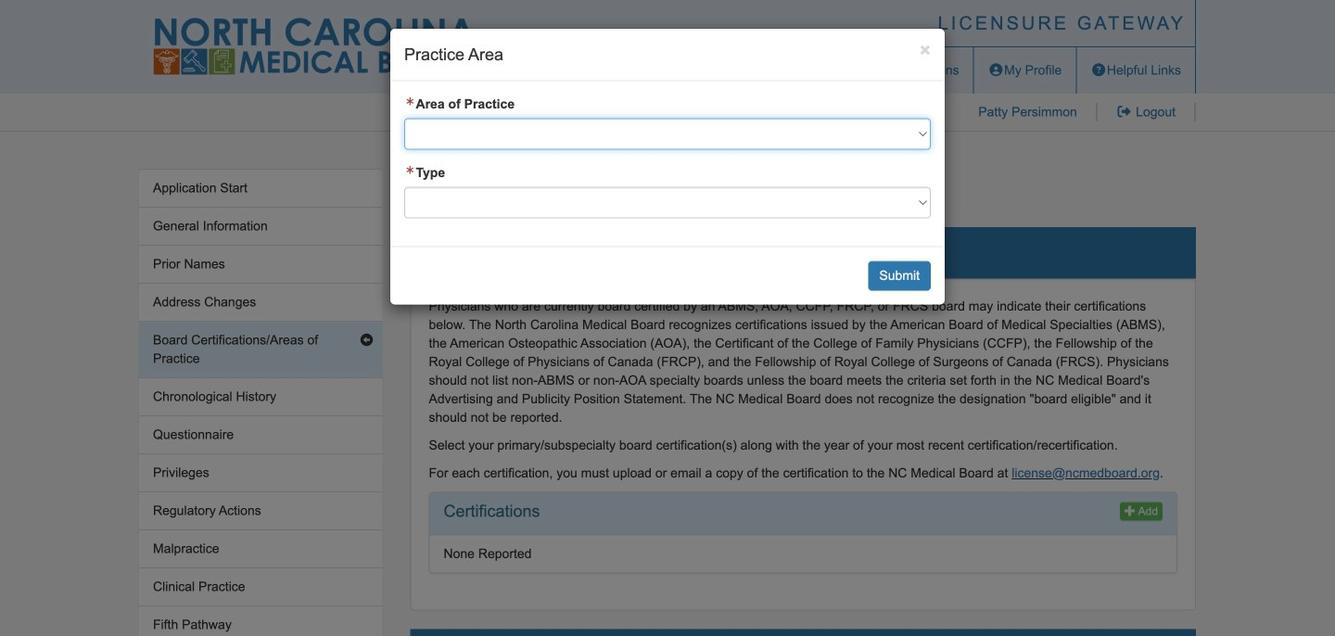Task type: vqa. For each thing, say whether or not it's contained in the screenshot.
3rd fw icon from the top of the page
no



Task type: describe. For each thing, give the bounding box(es) containing it.
fw image
[[405, 166, 416, 175]]

north carolina medical board logo image
[[153, 18, 478, 75]]

user circle image
[[989, 64, 1005, 77]]

question circle image
[[1091, 64, 1108, 77]]



Task type: locate. For each thing, give the bounding box(es) containing it.
None submit
[[869, 261, 931, 291]]

circle arrow left image
[[360, 334, 373, 347]]

sign out image
[[1117, 105, 1133, 118]]

fw image
[[405, 97, 416, 106]]

plus image
[[1125, 505, 1136, 516]]



